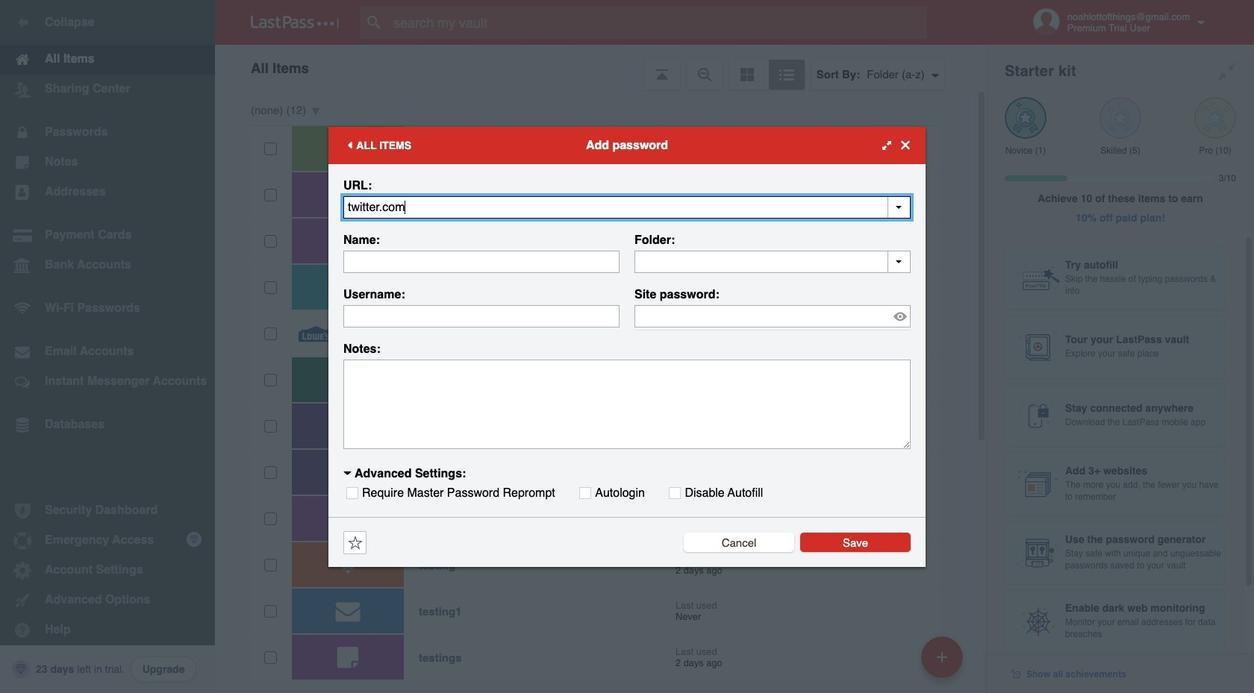 Task type: describe. For each thing, give the bounding box(es) containing it.
Search search field
[[360, 6, 956, 39]]

main navigation navigation
[[0, 0, 215, 694]]

search my vault text field
[[360, 6, 956, 39]]



Task type: locate. For each thing, give the bounding box(es) containing it.
None text field
[[343, 250, 620, 273], [343, 305, 620, 327], [343, 250, 620, 273], [343, 305, 620, 327]]

None password field
[[635, 305, 911, 327]]

new item image
[[937, 652, 947, 663]]

vault options navigation
[[215, 45, 987, 90]]

dialog
[[329, 127, 926, 567]]

None text field
[[343, 196, 911, 218], [635, 250, 911, 273], [343, 360, 911, 449], [343, 196, 911, 218], [635, 250, 911, 273], [343, 360, 911, 449]]

new item navigation
[[916, 632, 972, 694]]

lastpass image
[[251, 16, 339, 29]]



